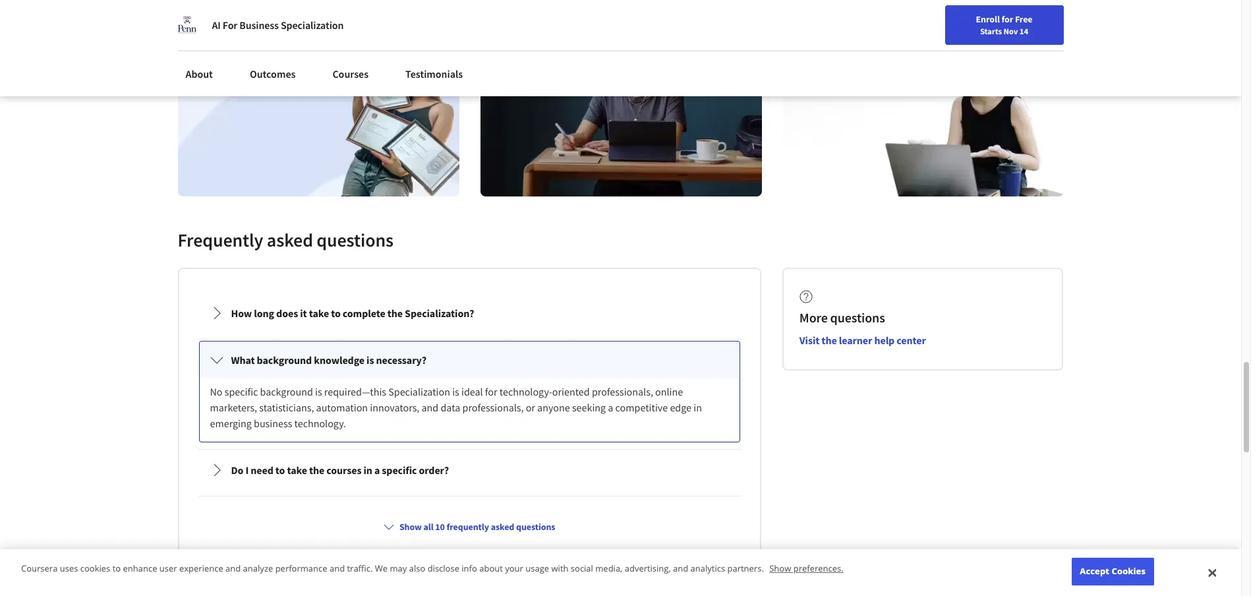 Task type: locate. For each thing, give the bounding box(es) containing it.
visit
[[800, 334, 820, 347]]

in right courses
[[364, 464, 373, 477]]

uses
[[60, 563, 78, 575]]

0 vertical spatial a
[[608, 401, 614, 414]]

all
[[424, 521, 434, 533]]

show right "partners."
[[770, 563, 792, 575]]

knowledge
[[314, 353, 365, 367]]

0 horizontal spatial the
[[309, 464, 325, 477]]

0 horizontal spatial specific
[[225, 385, 258, 398]]

is for required—this
[[315, 385, 322, 398]]

professionals,
[[592, 385, 654, 398], [463, 401, 524, 414]]

how long does it take to complete the specialization?
[[231, 307, 474, 320]]

0 vertical spatial asked
[[267, 228, 313, 252]]

0 horizontal spatial a
[[375, 464, 380, 477]]

to for a
[[276, 464, 285, 477]]

1 vertical spatial take
[[287, 464, 307, 477]]

i
[[246, 464, 249, 477]]

specific up marketers,
[[225, 385, 258, 398]]

0 vertical spatial your
[[1072, 15, 1089, 27]]

1 vertical spatial background
[[260, 385, 313, 398]]

and left traffic.
[[330, 563, 345, 575]]

a right courses
[[375, 464, 380, 477]]

0 vertical spatial show
[[400, 521, 422, 533]]

is left necessary?
[[367, 353, 374, 367]]

seeking
[[572, 401, 606, 414]]

automation
[[316, 401, 368, 414]]

1 horizontal spatial the
[[388, 307, 403, 320]]

performance
[[275, 563, 328, 575]]

1 vertical spatial specialization
[[389, 385, 450, 398]]

we
[[375, 563, 388, 575]]

None search field
[[188, 8, 505, 35]]

take inside dropdown button
[[309, 307, 329, 320]]

center
[[897, 334, 926, 347]]

1 horizontal spatial a
[[608, 401, 614, 414]]

no
[[210, 385, 223, 398]]

1 vertical spatial in
[[364, 464, 373, 477]]

take right 'it'
[[309, 307, 329, 320]]

0 horizontal spatial questions
[[317, 228, 394, 252]]

0 horizontal spatial your
[[505, 563, 524, 575]]

your right "about"
[[505, 563, 524, 575]]

what background knowledge is necessary? button
[[200, 342, 740, 379]]

take right need
[[287, 464, 307, 477]]

0 horizontal spatial specialization
[[281, 18, 344, 32]]

1 horizontal spatial specific
[[382, 464, 417, 477]]

nov
[[1004, 26, 1019, 36]]

and left data
[[422, 401, 439, 414]]

1 horizontal spatial take
[[309, 307, 329, 320]]

find
[[1053, 15, 1070, 27]]

specialization right business
[[281, 18, 344, 32]]

professionals, up competitive
[[592, 385, 654, 398]]

statisticians,
[[259, 401, 314, 414]]

and inside the no specific background is required—this specialization is ideal for technology-oriented professionals, online marketers, statisticians, automation innovators, and data professionals, or anyone seeking a competitive edge in emerging business technology.
[[422, 401, 439, 414]]

show inside dropdown button
[[400, 521, 422, 533]]

is left ideal
[[453, 385, 460, 398]]

2 vertical spatial questions
[[516, 521, 556, 533]]

1 vertical spatial show
[[770, 563, 792, 575]]

0 vertical spatial take
[[309, 307, 329, 320]]

0 horizontal spatial take
[[287, 464, 307, 477]]

and left analytics
[[673, 563, 689, 575]]

2 vertical spatial the
[[309, 464, 325, 477]]

technology-
[[500, 385, 553, 398]]

in
[[694, 401, 702, 414], [364, 464, 373, 477]]

how long does it take to complete the specialization? button
[[200, 295, 740, 332]]

1 horizontal spatial questions
[[516, 521, 556, 533]]

courses link
[[325, 59, 377, 88]]

for inside the no specific background is required—this specialization is ideal for technology-oriented professionals, online marketers, statisticians, automation innovators, and data professionals, or anyone seeking a competitive edge in emerging business technology.
[[485, 385, 498, 398]]

do
[[231, 464, 244, 477]]

background up "statisticians,"
[[260, 385, 313, 398]]

questions inside dropdown button
[[516, 521, 556, 533]]

1 vertical spatial professionals,
[[463, 401, 524, 414]]

testimonials link
[[398, 59, 471, 88]]

0 vertical spatial specific
[[225, 385, 258, 398]]

1 vertical spatial questions
[[831, 309, 886, 326]]

professionals, down ideal
[[463, 401, 524, 414]]

background
[[257, 353, 312, 367], [260, 385, 313, 398]]

0 horizontal spatial professionals,
[[463, 401, 524, 414]]

to left complete
[[331, 307, 341, 320]]

1 horizontal spatial in
[[694, 401, 702, 414]]

the right complete
[[388, 307, 403, 320]]

may
[[390, 563, 407, 575]]

0 horizontal spatial to
[[113, 563, 121, 575]]

the inside dropdown button
[[309, 464, 325, 477]]

to right cookies
[[113, 563, 121, 575]]

for up nov
[[1002, 13, 1014, 25]]

1 vertical spatial your
[[505, 563, 524, 575]]

1 vertical spatial a
[[375, 464, 380, 477]]

competitive
[[616, 401, 668, 414]]

is up automation
[[315, 385, 322, 398]]

2 vertical spatial to
[[113, 563, 121, 575]]

a right seeking
[[608, 401, 614, 414]]

1 horizontal spatial is
[[367, 353, 374, 367]]

1 vertical spatial specific
[[382, 464, 417, 477]]

the left courses
[[309, 464, 325, 477]]

to inside dropdown button
[[276, 464, 285, 477]]

long
[[254, 307, 274, 320]]

asked
[[267, 228, 313, 252], [491, 521, 515, 533]]

0 vertical spatial questions
[[317, 228, 394, 252]]

0 horizontal spatial in
[[364, 464, 373, 477]]

required—this
[[324, 385, 387, 398]]

testimonials
[[406, 67, 463, 80]]

show left all
[[400, 521, 422, 533]]

0 vertical spatial professionals,
[[592, 385, 654, 398]]

specialization up innovators,
[[389, 385, 450, 398]]

career
[[1110, 15, 1135, 27]]

business
[[254, 417, 292, 430]]

14
[[1020, 26, 1029, 36]]

frequently
[[447, 521, 489, 533]]

starts
[[981, 26, 1003, 36]]

1 vertical spatial asked
[[491, 521, 515, 533]]

cookies
[[1112, 566, 1146, 577]]

0 vertical spatial background
[[257, 353, 312, 367]]

show preferences. link
[[770, 563, 844, 575]]

background inside "dropdown button"
[[257, 353, 312, 367]]

0 vertical spatial the
[[388, 307, 403, 320]]

is inside "dropdown button"
[[367, 353, 374, 367]]

asked inside dropdown button
[[491, 521, 515, 533]]

learner
[[839, 334, 873, 347]]

or
[[526, 401, 536, 414]]

ai for business specialization
[[212, 18, 344, 32]]

take inside dropdown button
[[287, 464, 307, 477]]

specialization inside the no specific background is required—this specialization is ideal for technology-oriented professionals, online marketers, statisticians, automation innovators, and data professionals, or anyone seeking a competitive edge in emerging business technology.
[[389, 385, 450, 398]]

2 horizontal spatial the
[[822, 334, 837, 347]]

about
[[186, 67, 213, 80]]

order?
[[419, 464, 449, 477]]

1 horizontal spatial asked
[[491, 521, 515, 533]]

take for it
[[309, 307, 329, 320]]

1 vertical spatial for
[[485, 385, 498, 398]]

0 horizontal spatial is
[[315, 385, 322, 398]]

to right need
[[276, 464, 285, 477]]

1 horizontal spatial show
[[770, 563, 792, 575]]

questions
[[317, 228, 394, 252], [831, 309, 886, 326], [516, 521, 556, 533]]

1 vertical spatial to
[[276, 464, 285, 477]]

1 horizontal spatial to
[[276, 464, 285, 477]]

show all 10 frequently asked questions button
[[379, 515, 561, 539]]

the right visit
[[822, 334, 837, 347]]

for right ideal
[[485, 385, 498, 398]]

0 vertical spatial for
[[1002, 13, 1014, 25]]

your right the find on the top right of the page
[[1072, 15, 1089, 27]]

0 vertical spatial to
[[331, 307, 341, 320]]

0 vertical spatial in
[[694, 401, 702, 414]]

help
[[875, 334, 895, 347]]

specialization
[[281, 18, 344, 32], [389, 385, 450, 398]]

marketers,
[[210, 401, 257, 414]]

0 horizontal spatial for
[[485, 385, 498, 398]]

a
[[608, 401, 614, 414], [375, 464, 380, 477]]

the
[[388, 307, 403, 320], [822, 334, 837, 347], [309, 464, 325, 477]]

take
[[309, 307, 329, 320], [287, 464, 307, 477]]

2 horizontal spatial to
[[331, 307, 341, 320]]

university of pennsylvania image
[[178, 16, 196, 34]]

specific
[[225, 385, 258, 398], [382, 464, 417, 477]]

specific left order?
[[382, 464, 417, 477]]

1 horizontal spatial specialization
[[389, 385, 450, 398]]

courses
[[333, 67, 369, 80]]

more questions
[[800, 309, 886, 326]]

background right what
[[257, 353, 312, 367]]

background inside the no specific background is required—this specialization is ideal for technology-oriented professionals, online marketers, statisticians, automation innovators, and data professionals, or anyone seeking a competitive edge in emerging business technology.
[[260, 385, 313, 398]]

analyze
[[243, 563, 273, 575]]

frequently
[[178, 228, 263, 252]]

cookies
[[80, 563, 110, 575]]

0 horizontal spatial show
[[400, 521, 422, 533]]

show
[[400, 521, 422, 533], [770, 563, 792, 575]]

in right "edge"
[[694, 401, 702, 414]]

is
[[367, 353, 374, 367], [315, 385, 322, 398], [453, 385, 460, 398]]

to
[[331, 307, 341, 320], [276, 464, 285, 477], [113, 563, 121, 575]]

1 horizontal spatial for
[[1002, 13, 1014, 25]]

visit the learner help center
[[800, 334, 926, 347]]

do i need to take the courses in a specific order?
[[231, 464, 449, 477]]

your
[[1072, 15, 1089, 27], [505, 563, 524, 575]]



Task type: vqa. For each thing, say whether or not it's contained in the screenshot.
experience
yes



Task type: describe. For each thing, give the bounding box(es) containing it.
to for analyze
[[113, 563, 121, 575]]

1 horizontal spatial professionals,
[[592, 385, 654, 398]]

what background knowledge is necessary?
[[231, 353, 427, 367]]

about
[[480, 563, 503, 575]]

0 horizontal spatial asked
[[267, 228, 313, 252]]

for inside 'enroll for free starts nov 14'
[[1002, 13, 1014, 25]]

a inside dropdown button
[[375, 464, 380, 477]]

does
[[276, 307, 298, 320]]

online
[[656, 385, 683, 398]]

specific inside do i need to take the courses in a specific order? dropdown button
[[382, 464, 417, 477]]

0 vertical spatial specialization
[[281, 18, 344, 32]]

find your new career
[[1053, 15, 1135, 27]]

social
[[571, 563, 594, 575]]

how
[[231, 307, 252, 320]]

accept cookies button
[[1072, 558, 1155, 586]]

for
[[223, 18, 238, 32]]

do i need to take the courses in a specific order? button
[[200, 452, 740, 489]]

2 horizontal spatial questions
[[831, 309, 886, 326]]

10
[[435, 521, 445, 533]]

specialization?
[[405, 307, 474, 320]]

the inside dropdown button
[[388, 307, 403, 320]]

experience
[[179, 563, 223, 575]]

anyone
[[538, 401, 570, 414]]

a inside the no specific background is required—this specialization is ideal for technology-oriented professionals, online marketers, statisticians, automation innovators, and data professionals, or anyone seeking a competitive edge in emerging business technology.
[[608, 401, 614, 414]]

1 horizontal spatial your
[[1072, 15, 1089, 27]]

collapsed list
[[195, 290, 745, 596]]

coursera uses cookies to enhance user experience and analyze performance and traffic. we may also disclose info about your usage with social media, advertising, and analytics partners. show preferences.
[[21, 563, 844, 575]]

outcomes
[[250, 67, 296, 80]]

media,
[[596, 563, 623, 575]]

analytics
[[691, 563, 726, 575]]

emerging
[[210, 417, 252, 430]]

enroll
[[976, 13, 1000, 25]]

it
[[300, 307, 307, 320]]

advertising,
[[625, 563, 671, 575]]

in inside the no specific background is required—this specialization is ideal for technology-oriented professionals, online marketers, statisticians, automation innovators, and data professionals, or anyone seeking a competitive edge in emerging business technology.
[[694, 401, 702, 414]]

take for to
[[287, 464, 307, 477]]

1 vertical spatial the
[[822, 334, 837, 347]]

edge
[[670, 401, 692, 414]]

need
[[251, 464, 274, 477]]

preferences.
[[794, 563, 844, 575]]

outcomes link
[[242, 59, 304, 88]]

specific inside the no specific background is required—this specialization is ideal for technology-oriented professionals, online marketers, statisticians, automation innovators, and data professionals, or anyone seeking a competitive edge in emerging business technology.
[[225, 385, 258, 398]]

no specific background is required—this specialization is ideal for technology-oriented professionals, online marketers, statisticians, automation innovators, and data professionals, or anyone seeking a competitive edge in emerging business technology.
[[210, 385, 704, 430]]

traffic.
[[347, 563, 373, 575]]

show all 10 frequently asked questions
[[400, 521, 556, 533]]

and left analyze
[[226, 563, 241, 575]]

what
[[231, 353, 255, 367]]

free
[[1016, 13, 1033, 25]]

oriented
[[553, 385, 590, 398]]

partners.
[[728, 563, 764, 575]]

find your new career link
[[1046, 13, 1142, 30]]

complete
[[343, 307, 386, 320]]

user
[[159, 563, 177, 575]]

more
[[800, 309, 828, 326]]

2 horizontal spatial is
[[453, 385, 460, 398]]

innovators,
[[370, 401, 420, 414]]

with
[[552, 563, 569, 575]]

enhance
[[123, 563, 157, 575]]

also
[[409, 563, 426, 575]]

ai
[[212, 18, 221, 32]]

accept cookies
[[1081, 566, 1146, 577]]

enroll for free starts nov 14
[[976, 13, 1033, 36]]

visit the learner help center link
[[800, 334, 926, 347]]

in inside dropdown button
[[364, 464, 373, 477]]

business
[[240, 18, 279, 32]]

technology.
[[295, 417, 346, 430]]

ideal
[[462, 385, 483, 398]]

frequently asked questions
[[178, 228, 394, 252]]

usage
[[526, 563, 549, 575]]

about link
[[178, 59, 221, 88]]

necessary?
[[376, 353, 427, 367]]

data
[[441, 401, 461, 414]]

courses
[[327, 464, 362, 477]]

accept
[[1081, 566, 1110, 577]]

new
[[1091, 15, 1108, 27]]

disclose
[[428, 563, 460, 575]]

is for necessary?
[[367, 353, 374, 367]]

coursera
[[21, 563, 58, 575]]

to inside dropdown button
[[331, 307, 341, 320]]



